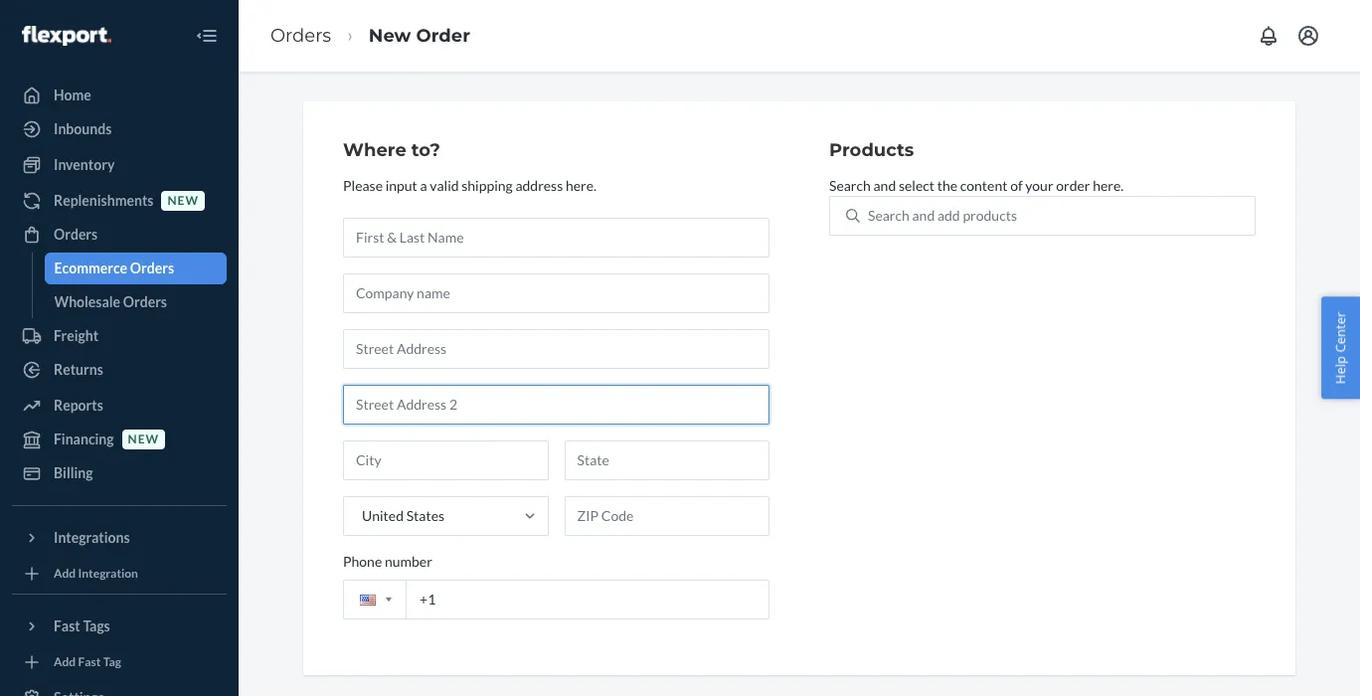 Task type: vqa. For each thing, say whether or not it's contained in the screenshot.
outlay
no



Task type: locate. For each thing, give the bounding box(es) containing it.
inventory
[[54, 156, 115, 173]]

united states
[[362, 507, 445, 524]]

0 vertical spatial search
[[829, 177, 871, 194]]

1 add from the top
[[54, 566, 76, 581]]

2 here. from the left
[[1093, 177, 1124, 194]]

help center button
[[1322, 297, 1360, 399]]

home link
[[12, 80, 227, 111]]

billing
[[54, 464, 93, 481]]

fast left tag
[[78, 655, 101, 670]]

0 horizontal spatial orders link
[[12, 219, 227, 251]]

integrations button
[[12, 522, 227, 554]]

where to?
[[343, 139, 441, 161]]

search up search "icon"
[[829, 177, 871, 194]]

home
[[54, 87, 91, 103]]

2 add from the top
[[54, 655, 76, 670]]

search for search and add products
[[868, 207, 910, 224]]

new for replenishments
[[168, 193, 199, 208]]

reports
[[54, 397, 103, 414]]

orders link up ecommerce orders
[[12, 219, 227, 251]]

add left integration
[[54, 566, 76, 581]]

add integration link
[[12, 562, 227, 586]]

1 horizontal spatial here.
[[1093, 177, 1124, 194]]

0 horizontal spatial new
[[128, 432, 159, 447]]

new
[[168, 193, 199, 208], [128, 432, 159, 447]]

inbounds
[[54, 120, 112, 137]]

center
[[1332, 312, 1350, 353]]

new down inventory link
[[168, 193, 199, 208]]

the
[[937, 177, 958, 194]]

shipping
[[462, 177, 513, 194]]

0 vertical spatial new
[[168, 193, 199, 208]]

open notifications image
[[1257, 24, 1281, 48]]

integrations
[[54, 529, 130, 546]]

0 vertical spatial orders link
[[270, 25, 331, 46]]

Company name text field
[[343, 273, 770, 313]]

orders link left new
[[270, 25, 331, 46]]

add integration
[[54, 566, 138, 581]]

search
[[829, 177, 871, 194], [868, 207, 910, 224]]

a
[[420, 177, 427, 194]]

to?
[[412, 139, 441, 161]]

orders up wholesale orders link
[[130, 260, 174, 276]]

and left add on the right of the page
[[912, 207, 935, 224]]

City text field
[[343, 440, 548, 480]]

tags
[[83, 618, 110, 634]]

orders
[[270, 25, 331, 46], [54, 226, 98, 243], [130, 260, 174, 276], [123, 293, 167, 310]]

add
[[54, 566, 76, 581], [54, 655, 76, 670]]

new
[[369, 25, 411, 46]]

1 vertical spatial add
[[54, 655, 76, 670]]

add down fast tags
[[54, 655, 76, 670]]

search and select the content of your order here.
[[829, 177, 1124, 194]]

ecommerce orders link
[[44, 253, 227, 284]]

flexport logo image
[[22, 26, 111, 45]]

add fast tag link
[[12, 650, 227, 674]]

0 vertical spatial add
[[54, 566, 76, 581]]

new for financing
[[128, 432, 159, 447]]

1 vertical spatial new
[[128, 432, 159, 447]]

0 vertical spatial fast
[[54, 618, 80, 634]]

orders link
[[270, 25, 331, 46], [12, 219, 227, 251]]

content
[[960, 177, 1008, 194]]

0 horizontal spatial here.
[[566, 177, 597, 194]]

search and add products
[[868, 207, 1017, 224]]

products
[[829, 139, 914, 161]]

0 horizontal spatial and
[[874, 177, 896, 194]]

replenishments
[[54, 192, 154, 209]]

fast
[[54, 618, 80, 634], [78, 655, 101, 670]]

orders left new
[[270, 25, 331, 46]]

input
[[386, 177, 417, 194]]

tag
[[103, 655, 121, 670]]

here.
[[566, 177, 597, 194], [1093, 177, 1124, 194]]

please
[[343, 177, 383, 194]]

and
[[874, 177, 896, 194], [912, 207, 935, 224]]

close navigation image
[[195, 24, 219, 48]]

1 vertical spatial fast
[[78, 655, 101, 670]]

0 vertical spatial and
[[874, 177, 896, 194]]

1 vertical spatial orders link
[[12, 219, 227, 251]]

new down the reports link
[[128, 432, 159, 447]]

1 horizontal spatial new
[[168, 193, 199, 208]]

1 vertical spatial search
[[868, 207, 910, 224]]

order
[[1056, 177, 1090, 194]]

help center
[[1332, 312, 1350, 384]]

of
[[1010, 177, 1023, 194]]

fast left "tags"
[[54, 618, 80, 634]]

number
[[385, 553, 432, 570]]

here. right address
[[566, 177, 597, 194]]

here. right order
[[1093, 177, 1124, 194]]

states
[[406, 507, 445, 524]]

wholesale orders link
[[44, 286, 227, 318]]

orders up ecommerce
[[54, 226, 98, 243]]

1 horizontal spatial and
[[912, 207, 935, 224]]

freight
[[54, 327, 99, 344]]

and left select
[[874, 177, 896, 194]]

search right search "icon"
[[868, 207, 910, 224]]

integration
[[78, 566, 138, 581]]

1 horizontal spatial orders link
[[270, 25, 331, 46]]

1 vertical spatial and
[[912, 207, 935, 224]]



Task type: describe. For each thing, give the bounding box(es) containing it.
inventory link
[[12, 149, 227, 181]]

wholesale orders
[[54, 293, 167, 310]]

add for add fast tag
[[54, 655, 76, 670]]

select
[[899, 177, 935, 194]]

returns link
[[12, 354, 227, 386]]

freight link
[[12, 320, 227, 352]]

and for add
[[912, 207, 935, 224]]

inbounds link
[[12, 113, 227, 145]]

add
[[938, 207, 960, 224]]

search image
[[846, 209, 860, 223]]

breadcrumbs navigation
[[255, 7, 486, 65]]

ecommerce
[[54, 260, 127, 276]]

add fast tag
[[54, 655, 121, 670]]

Street Address 2 text field
[[343, 385, 770, 424]]

open account menu image
[[1297, 24, 1321, 48]]

address
[[515, 177, 563, 194]]

please input a valid shipping address here.
[[343, 177, 597, 194]]

Street Address text field
[[343, 329, 770, 369]]

help
[[1332, 356, 1350, 384]]

order
[[416, 25, 470, 46]]

new order
[[369, 25, 470, 46]]

1 here. from the left
[[566, 177, 597, 194]]

State text field
[[564, 440, 770, 480]]

First & Last Name text field
[[343, 218, 770, 257]]

ecommerce orders
[[54, 260, 174, 276]]

billing link
[[12, 457, 227, 489]]

orders down ecommerce orders link
[[123, 293, 167, 310]]

valid
[[430, 177, 459, 194]]

united states: + 1 image
[[386, 598, 392, 602]]

products
[[963, 207, 1017, 224]]

add for add integration
[[54, 566, 76, 581]]

your
[[1026, 177, 1054, 194]]

united
[[362, 507, 404, 524]]

new order link
[[369, 25, 470, 46]]

fast inside dropdown button
[[54, 618, 80, 634]]

wholesale
[[54, 293, 120, 310]]

financing
[[54, 431, 114, 447]]

orders inside 'breadcrumbs' navigation
[[270, 25, 331, 46]]

1 (702) 123-4567 telephone field
[[343, 580, 770, 619]]

search for search and select the content of your order here.
[[829, 177, 871, 194]]

and for select
[[874, 177, 896, 194]]

fast tags button
[[12, 611, 227, 642]]

returns
[[54, 361, 103, 378]]

fast tags
[[54, 618, 110, 634]]

phone
[[343, 553, 382, 570]]

reports link
[[12, 390, 227, 422]]

where
[[343, 139, 406, 161]]

ZIP Code text field
[[564, 496, 770, 536]]

phone number
[[343, 553, 432, 570]]



